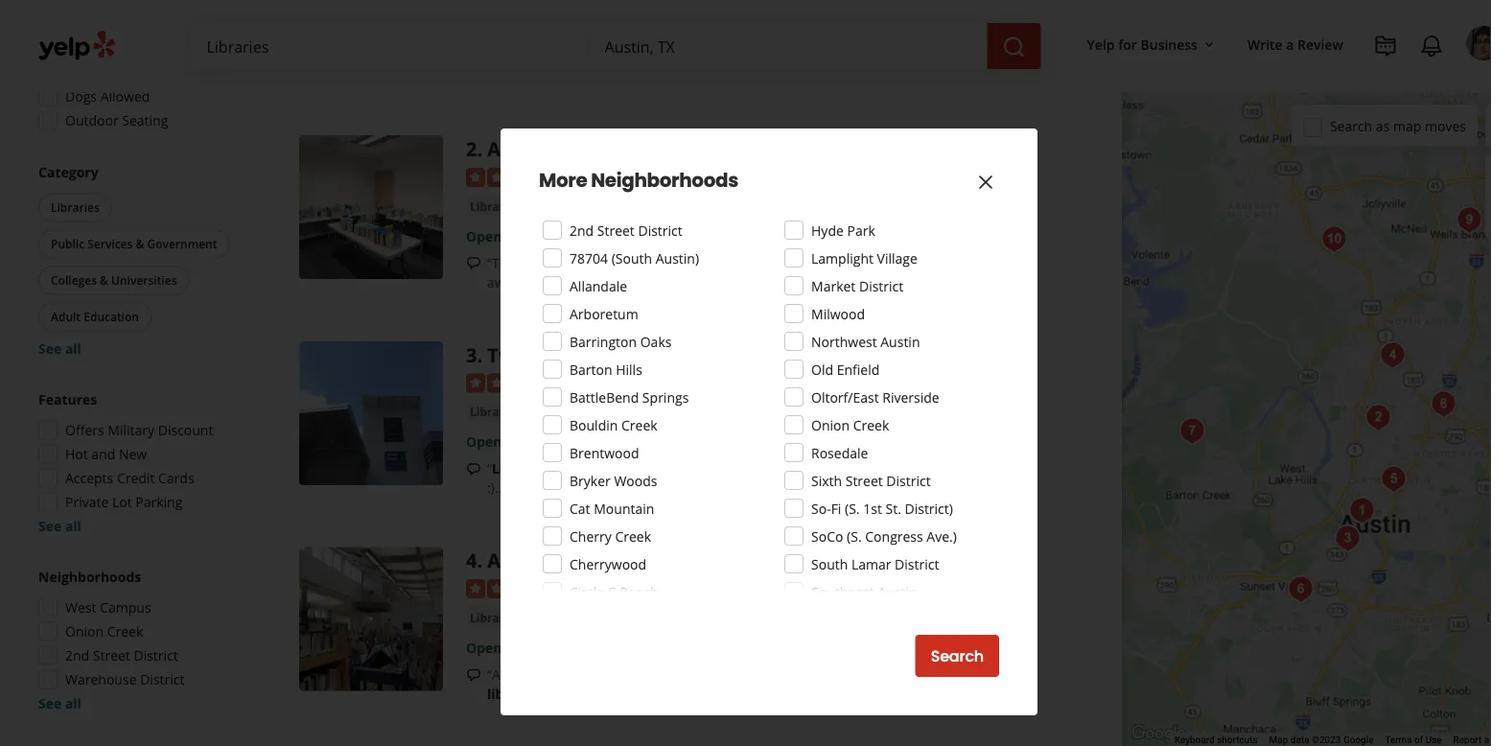 Task type: locate. For each thing, give the bounding box(es) containing it.
0 vertical spatial all
[[65, 339, 81, 358]]

street inside group
[[93, 646, 130, 665]]

rosedale
[[811, 444, 868, 462]]

0 vertical spatial pm
[[567, 227, 587, 245]]

0 vertical spatial library
[[618, 135, 687, 162]]

libraries down 4 star rating image
[[470, 610, 521, 625]]

1 horizontal spatial street
[[597, 221, 635, 239]]

of up 'so-'
[[827, 459, 839, 478]]

2 all from the top
[[65, 517, 81, 535]]

onion creek inside group
[[65, 622, 143, 641]]

16 speech v2 image for 4
[[466, 667, 481, 683]]

west campus
[[65, 598, 151, 617]]

2
[[466, 135, 477, 162]]

& right colleges
[[100, 272, 108, 288]]

search down the bluff
[[931, 645, 984, 667]]

0 horizontal spatial onion creek
[[65, 622, 143, 641]]

1 libraries link from the top
[[466, 196, 524, 216]]

open up "
[[466, 432, 502, 451]]

3
[[466, 341, 477, 368]]

0 vertical spatial search
[[1330, 117, 1372, 135]]

0 vertical spatial village
[[877, 249, 918, 267]]

0 horizontal spatial 2nd street district
[[65, 646, 178, 665]]

more
[[539, 167, 587, 194]]

(37
[[600, 579, 619, 597]]

more link down the "this is a great library
[[531, 273, 567, 291]]

see for offers
[[38, 517, 62, 535]]

2 see from the top
[[38, 517, 62, 535]]

all for offers military discount
[[65, 517, 81, 535]]

library inside ""and friendly staff! the library itself could be bigger (i'm used to the ginormous public libraries"
[[633, 665, 673, 683]]

0 horizontal spatial onion
[[65, 622, 104, 641]]

map region
[[896, 0, 1491, 746]]

library for "and friendly staff! the library itself could be bigger (i'm used to the ginormous public libraries
[[633, 665, 673, 683]]

0 horizontal spatial austin public library - yarborough branch image
[[299, 135, 443, 279]]

is left "sixth"
[[786, 459, 796, 478]]

"and
[[487, 665, 517, 683]]

0 horizontal spatial library
[[581, 253, 626, 272]]

search for search as map moves
[[1330, 117, 1372, 135]]

to left my
[[743, 253, 756, 272]]

reviews) for yarborough
[[623, 167, 674, 185]]

brentwood
[[570, 444, 639, 462]]

libraries
[[470, 198, 521, 214], [51, 199, 99, 215], [470, 404, 521, 419], [492, 459, 551, 478], [470, 610, 521, 625]]

twin oaks branch- austin public library image
[[299, 341, 443, 485], [1329, 519, 1367, 558]]

libraries down 4.5 star rating image
[[470, 404, 521, 419]]

1 vertical spatial onion
[[65, 622, 104, 641]]

0 horizontal spatial village
[[765, 547, 829, 573]]

0 vertical spatial more link
[[522, 67, 557, 85]]

2 16 speech v2 image from the top
[[466, 667, 481, 683]]

austin public library - yarborough branch image inside map region
[[1359, 398, 1398, 437]]

3 see from the top
[[38, 694, 62, 713]]

0 vertical spatial neighborhoods
[[591, 167, 738, 194]]

see all button down private
[[38, 517, 81, 535]]

1 vertical spatial search
[[931, 645, 984, 667]]

2 reviews) from the top
[[623, 373, 674, 391]]

one up 'so-'
[[799, 459, 823, 478]]

village inside more neighborhoods dialog
[[877, 249, 918, 267]]

(s. right 'soco'
[[847, 527, 862, 545]]

1 horizontal spatial neighborhoods
[[591, 167, 738, 194]]

open up the "and
[[466, 638, 502, 657]]

1 see all from the top
[[38, 339, 81, 358]]

1 vertical spatial be
[[748, 665, 764, 683]]

of right the fan
[[870, 48, 883, 66]]

used right which
[[709, 253, 739, 272]]

3 see all from the top
[[38, 694, 81, 713]]

more link down " libraries
[[514, 478, 549, 497]]

2 vertical spatial see
[[38, 694, 62, 713]]

2 vertical spatial street
[[93, 646, 130, 665]]

1 vertical spatial neighborhoods
[[38, 568, 141, 586]]

arboretum
[[570, 304, 638, 323]]

0 vertical spatial of
[[870, 48, 883, 66]]

&
[[570, 23, 579, 39], [136, 236, 144, 252], [100, 272, 108, 288]]

onion creek down west campus
[[65, 622, 143, 641]]

of left use
[[1414, 734, 1423, 746]]

new
[[119, 445, 147, 463]]

search inside button
[[931, 645, 984, 667]]

c
[[608, 583, 616, 601]]

1 horizontal spatial search
[[1330, 117, 1372, 135]]

government
[[147, 236, 217, 252]]

space
[[629, 253, 665, 272]]

libraries link
[[466, 196, 524, 216], [466, 402, 524, 421], [466, 608, 524, 627]]

0 horizontal spatial and
[[91, 445, 115, 463]]

bouldin
[[532, 403, 580, 421], [570, 416, 618, 434]]

. left "twin"
[[477, 341, 482, 368]]

all down warehouse
[[65, 694, 81, 713]]

bluff
[[922, 610, 952, 629]]

used inside space which used to be my home library before i moved away."
[[709, 253, 739, 272]]

1 vertical spatial twin oaks branch- austin public library image
[[1329, 519, 1367, 558]]

2 vertical spatial more link
[[514, 478, 549, 497]]

is
[[521, 253, 531, 272], [786, 459, 796, 478]]

more link for public
[[531, 273, 567, 291]]

this inside - but would this be..."
[[1035, 48, 1058, 66]]

market district
[[811, 277, 903, 295]]

2 pm from the top
[[567, 432, 587, 451]]

keyboard shortcuts
[[1175, 734, 1258, 746]]

- for village
[[692, 547, 698, 573]]

private lot parking
[[65, 493, 182, 511]]

more down " libraries
[[514, 478, 549, 497]]

see all down warehouse
[[38, 694, 81, 713]]

public up 4.3 link
[[555, 135, 613, 162]]

1 vertical spatial of
[[827, 459, 839, 478]]

libraries link down 4.5 star rating image
[[466, 402, 524, 421]]

parking
[[135, 493, 182, 511]]

- up more neighborhoods
[[692, 135, 698, 162]]

see all button down warehouse
[[38, 694, 81, 713]]

2 vertical spatial -
[[692, 547, 698, 573]]

1 vertical spatial until
[[505, 432, 533, 451]]

2 vertical spatial library
[[618, 547, 687, 573]]

0 horizontal spatial of
[[827, 459, 839, 478]]

0 vertical spatial onion
[[811, 416, 850, 434]]

used inside ""and friendly staff! the library itself could be bigger (i'm used to the ginormous public libraries"
[[837, 665, 867, 683]]

search left as
[[1330, 117, 1372, 135]]

street up 1st
[[846, 471, 883, 490]]

1 vertical spatial to
[[743, 253, 756, 272]]

open for open to all
[[65, 39, 100, 58]]

1 vertical spatial street
[[846, 471, 883, 490]]

and right resource
[[705, 459, 729, 478]]

2 see all button from the top
[[38, 517, 81, 535]]

0 horizontal spatial oaks
[[538, 341, 587, 368]]

1 until from the top
[[505, 227, 533, 245]]

public services & government
[[51, 236, 217, 252]]

the left ginormous
[[887, 665, 907, 683]]

yelp
[[1087, 35, 1115, 53]]

group
[[1485, 154, 1491, 239], [35, 163, 238, 358], [33, 390, 238, 536], [33, 567, 238, 713]]

0 vertical spatial see all button
[[38, 339, 81, 358]]

ones
[[908, 459, 939, 478]]

definitely
[[774, 48, 832, 66]]

3 . twin oaks branch- austin public library
[[466, 341, 870, 368]]

barton
[[570, 360, 612, 378]]

onion inside group
[[65, 622, 104, 641]]

staff!
[[571, 665, 603, 683]]

(s. left 1st
[[845, 499, 860, 517]]

2 horizontal spatial library
[[841, 253, 881, 272]]

1 16 speech v2 image from the top
[[466, 256, 481, 271]]

2 vertical spatial &
[[100, 272, 108, 288]]

until up " libraries
[[505, 432, 533, 451]]

all for west campus
[[65, 694, 81, 713]]

2nd up 78704
[[570, 221, 594, 239]]

2nd street district up (south
[[570, 221, 682, 239]]

the
[[606, 665, 629, 683]]

1 horizontal spatial village
[[877, 249, 918, 267]]

library right the
[[633, 665, 673, 683]]

onion creek inside more neighborhoods dialog
[[811, 416, 889, 434]]

3 . from the top
[[477, 547, 482, 573]]

public up colleges
[[51, 236, 84, 252]]

2nd street district up warehouse district
[[65, 646, 178, 665]]

2 see all from the top
[[38, 517, 81, 535]]

a left the fan
[[836, 48, 843, 66]]

1 horizontal spatial oaks
[[640, 332, 672, 350]]

library for "this is a great library
[[581, 253, 626, 272]]

3 libraries link from the top
[[466, 608, 524, 627]]

& right bar
[[570, 23, 579, 39]]

and
[[91, 445, 115, 463], [705, 459, 729, 478]]

this
[[623, 23, 644, 39], [887, 48, 909, 66], [1035, 48, 1058, 66], [732, 459, 755, 478]]

2 vertical spatial of
[[1414, 734, 1423, 746]]

0 vertical spatial reviews)
[[623, 167, 674, 185]]

0 vertical spatial more
[[522, 67, 557, 85]]

dogs
[[65, 87, 97, 105]]

group containing category
[[35, 163, 238, 358]]

be
[[759, 253, 775, 272], [748, 665, 764, 683]]

hyde park
[[811, 221, 875, 239]]

until for austin
[[505, 227, 533, 245]]

1 horizontal spatial to
[[743, 253, 756, 272]]

bigger
[[767, 665, 806, 683]]

- left north
[[692, 547, 698, 573]]

austin up 4.3 star rating "image"
[[487, 135, 550, 162]]

education
[[84, 309, 139, 325]]

be inside ""and friendly staff! the library itself could be bigger (i'm used to the ginormous public libraries"
[[748, 665, 764, 683]]

0 vertical spatial be
[[759, 253, 775, 272]]

1 horizontal spatial austin public library - yarborough branch image
[[1359, 398, 1398, 437]]

reviews) for north
[[623, 579, 674, 597]]

0 vertical spatial is
[[521, 253, 531, 272]]

2 vertical spatial see all button
[[38, 694, 81, 713]]

1 horizontal spatial onion creek
[[811, 416, 889, 434]]

cat mountain
[[570, 499, 654, 517]]

1 vertical spatial reviews)
[[623, 373, 674, 391]]

neighborhoods down '2 . austin public library - yarborough branch'
[[591, 167, 738, 194]]

more
[[522, 67, 557, 85], [531, 273, 567, 291], [514, 478, 549, 497]]

creek down battlebend springs
[[621, 416, 657, 434]]

0 vertical spatial 2nd street district
[[570, 221, 682, 239]]

bouldin creek inside more neighborhoods dialog
[[570, 416, 657, 434]]

(37 reviews)
[[600, 579, 674, 597]]

hot
[[65, 445, 88, 463]]

library up market district
[[841, 253, 881, 272]]

0 vertical spatial until
[[505, 227, 533, 245]]

0 horizontal spatial twin oaks branch- austin public library image
[[299, 341, 443, 485]]

1 vertical spatial .
[[477, 341, 482, 368]]

spyglass/bartons bluff
[[811, 610, 952, 629]]

open for open until 9:00 pm
[[466, 432, 502, 451]]

2 until from the top
[[505, 432, 533, 451]]

library for north
[[618, 547, 687, 573]]

austin public library - yarborough branch image
[[299, 135, 443, 279], [1359, 398, 1398, 437]]

1 horizontal spatial is
[[786, 459, 796, 478]]

3 see all button from the top
[[38, 694, 81, 713]]

see all button for west campus
[[38, 694, 81, 713]]

used
[[709, 253, 739, 272], [837, 665, 867, 683]]

open for open
[[466, 638, 502, 657]]

see all button down adult
[[38, 339, 81, 358]]

all down adult
[[65, 339, 81, 358]]

1 vertical spatial 16 speech v2 image
[[466, 667, 481, 683]]

public inside button
[[51, 236, 84, 252]]

resource
[[646, 459, 701, 478]]

in
[[942, 459, 954, 478]]

2 vertical spatial see all
[[38, 694, 81, 713]]

austin public library image
[[1282, 570, 1320, 608]]

branch
[[821, 135, 889, 162]]

1 horizontal spatial library
[[633, 665, 673, 683]]

1 vertical spatial fi
[[831, 499, 841, 517]]

onion down west
[[65, 622, 104, 641]]

austin public library - north village image
[[1374, 336, 1412, 374]]

picked.
[[704, 48, 748, 66]]

district up warehouse district
[[134, 646, 178, 665]]

oaks up hills
[[640, 332, 672, 350]]

1 reviews) from the top
[[623, 167, 674, 185]]

0 horizontal spatial fi
[[116, 15, 127, 34]]

1 . from the top
[[477, 135, 482, 162]]

16 speech v2 image
[[466, 256, 481, 271], [466, 667, 481, 683]]

2 horizontal spatial of
[[1414, 734, 1423, 746]]

library
[[618, 135, 687, 162], [802, 341, 870, 368], [618, 547, 687, 573]]

onion creek down oltorf/east
[[811, 416, 889, 434]]

village left i
[[877, 249, 918, 267]]

0 horizontal spatial 2nd
[[65, 646, 89, 665]]

1 vertical spatial see all
[[38, 517, 81, 535]]

lot
[[112, 493, 132, 511]]

district)
[[905, 499, 953, 517]]

1 vertical spatial library
[[802, 341, 870, 368]]

pm up 78704
[[567, 227, 587, 245]]

barrington oaks
[[570, 332, 672, 350]]

and inside the are wonderful resource and this one is one of the better ones in the city. :)..."
[[705, 459, 729, 478]]

oaks
[[640, 332, 672, 350], [538, 341, 587, 368]]

pm for oaks
[[567, 432, 587, 451]]

more neighborhoods dialog
[[0, 0, 1491, 746]]

to inside ""and friendly staff! the library itself could be bigger (i'm used to the ginormous public libraries"
[[871, 665, 883, 683]]

1 vertical spatial all
[[65, 517, 81, 535]]

1 vertical spatial libraries link
[[466, 402, 524, 421]]

but
[[969, 48, 990, 66]]

2 . from the top
[[477, 341, 482, 368]]

write a review link
[[1240, 27, 1351, 61]]

open for open until 8:00 pm
[[466, 227, 502, 245]]

more for public
[[531, 273, 567, 291]]

library up allandale
[[581, 253, 626, 272]]

1 all from the top
[[65, 339, 81, 358]]

fi up the "all"
[[116, 15, 127, 34]]

furniture
[[549, 48, 605, 66]]

0 vertical spatial fi
[[116, 15, 127, 34]]

libraries for libraries button underneath 4.5 star rating image
[[470, 404, 521, 419]]

1 vertical spatial 2nd
[[65, 646, 89, 665]]

all down private
[[65, 517, 81, 535]]

1 horizontal spatial and
[[705, 459, 729, 478]]

review
[[1298, 35, 1343, 53]]

4
[[466, 547, 477, 573]]

were
[[609, 48, 640, 66]]

0 vertical spatial .
[[477, 135, 482, 162]]

see all down private
[[38, 517, 81, 535]]

1 horizontal spatial &
[[136, 236, 144, 252]]

0 vertical spatial libraries link
[[466, 196, 524, 216]]

so-fi (s. 1st st. district)
[[811, 499, 953, 517]]

2 vertical spatial all
[[65, 694, 81, 713]]

2nd up warehouse
[[65, 646, 89, 665]]

the
[[525, 48, 546, 66], [843, 459, 863, 478], [957, 459, 978, 478], [887, 665, 907, 683]]

16 speech v2 image for 2
[[466, 256, 481, 271]]

0 vertical spatial 16 speech v2 image
[[466, 256, 481, 271]]

this right search icon
[[1035, 48, 1058, 66]]

9:00
[[537, 432, 564, 451]]

78704 (south austin)
[[570, 249, 699, 267]]

1 horizontal spatial twin oaks branch- austin public library image
[[1329, 519, 1367, 558]]

1 see all button from the top
[[38, 339, 81, 358]]

3 all from the top
[[65, 694, 81, 713]]

& inside public services & government button
[[136, 236, 144, 252]]

0 vertical spatial see all
[[38, 339, 81, 358]]

4.0 link
[[577, 577, 596, 597]]

reviews) for public
[[623, 373, 674, 391]]

more link
[[522, 67, 557, 85], [531, 273, 567, 291], [514, 478, 549, 497]]

be right could
[[748, 665, 764, 683]]

1 vertical spatial pm
[[567, 432, 587, 451]]

universities
[[111, 272, 177, 288]]

ave.)
[[927, 527, 957, 545]]

be inside space which used to be my home library before i moved away."
[[759, 253, 775, 272]]

1 horizontal spatial fi
[[831, 499, 841, 517]]

1 vertical spatial &
[[136, 236, 144, 252]]

1 vertical spatial -
[[692, 135, 698, 162]]

1 vertical spatial see
[[38, 517, 62, 535]]

notifications image
[[1420, 35, 1443, 58]]

libraries for libraries button underneath category
[[51, 199, 99, 215]]

tastefully
[[643, 48, 700, 66]]

campus
[[100, 598, 151, 617]]

bouldin down battlebend
[[570, 416, 618, 434]]

library for yarborough
[[618, 135, 687, 162]]

pm right 9:00
[[567, 432, 587, 451]]

street up warehouse
[[93, 646, 130, 665]]

libraries down 4.3 star rating "image"
[[470, 198, 521, 214]]

0 vertical spatial to
[[103, 39, 116, 58]]

district down lamplight village
[[859, 277, 903, 295]]

public services & government button
[[38, 230, 230, 258]]

16 speech v2 image
[[466, 462, 481, 477]]

adult education
[[51, 309, 139, 325]]

0 horizontal spatial used
[[709, 253, 739, 272]]

2 horizontal spatial to
[[871, 665, 883, 683]]

this right resource
[[732, 459, 755, 478]]

1 horizontal spatial 2nd
[[570, 221, 594, 239]]

cherry
[[570, 527, 612, 545]]

fi up 'soco'
[[831, 499, 841, 517]]

bouldin up 9:00
[[532, 403, 580, 421]]

1 horizontal spatial of
[[870, 48, 883, 66]]

group containing neighborhoods
[[33, 567, 238, 713]]

libraries down category
[[51, 199, 99, 215]]

more down the "this is a great library
[[531, 273, 567, 291]]

1 horizontal spatial onion
[[811, 416, 850, 434]]

16 speech v2 image left the "and
[[466, 667, 481, 683]]

0 vertical spatial see
[[38, 339, 62, 358]]

None search field
[[191, 23, 1045, 69]]

2 vertical spatial libraries link
[[466, 608, 524, 627]]

village down 'soco'
[[765, 547, 829, 573]]

to left the "all"
[[103, 39, 116, 58]]

(42 reviews) link
[[600, 165, 674, 186]]

libraries link down 4 star rating image
[[466, 608, 524, 627]]

& right services
[[136, 236, 144, 252]]

more right be..."
[[522, 67, 557, 85]]

- left but
[[961, 48, 965, 66]]

public
[[982, 665, 1020, 683]]

& inside colleges & universities button
[[100, 272, 108, 288]]

onion up rosedale at the right bottom
[[811, 416, 850, 434]]

3 reviews) from the top
[[623, 579, 674, 597]]

libraries button down category
[[38, 193, 112, 222]]

used right (i'm
[[837, 665, 867, 683]]

2 vertical spatial to
[[871, 665, 883, 683]]

2 horizontal spatial &
[[570, 23, 579, 39]]

google image
[[1127, 721, 1190, 746]]

libraries button down 4.5 star rating image
[[466, 402, 524, 421]]

google
[[1343, 734, 1374, 746]]

see all button for offers military discount
[[38, 517, 81, 535]]

"this is a great library
[[487, 253, 626, 272]]

until
[[505, 227, 533, 245], [505, 432, 533, 451]]

0 vertical spatial 2nd
[[570, 221, 594, 239]]

open up "this
[[466, 227, 502, 245]]

2nd inside more neighborhoods dialog
[[570, 221, 594, 239]]

are wonderful resource and this one is one of the better ones in the city. :)..."
[[487, 459, 1006, 497]]

1 pm from the top
[[567, 227, 587, 245]]

laura bush community library image
[[1173, 412, 1212, 450]]

neighborhoods inside dialog
[[591, 167, 738, 194]]

see all down adult
[[38, 339, 81, 358]]

cafe
[[582, 23, 606, 39]]

"even
[[487, 48, 522, 66]]

keyboard shortcuts button
[[1175, 733, 1258, 746]]

and right hot
[[91, 445, 115, 463]]

one left "sixth"
[[759, 459, 782, 478]]

. up 4.3 star rating "image"
[[477, 135, 482, 162]]

©2023
[[1312, 734, 1341, 746]]

libraries link for austin public library - yarborough branch
[[466, 196, 524, 216]]

0 horizontal spatial street
[[93, 646, 130, 665]]

northwest austin
[[811, 332, 920, 350]]



Task type: vqa. For each thing, say whether or not it's contained in the screenshot.
Austin Public Library - Yarborough Branch link
yes



Task type: describe. For each thing, give the bounding box(es) containing it.
northwest
[[811, 332, 877, 350]]

wells branch community library image
[[1450, 201, 1489, 239]]

2 libraries link from the top
[[466, 402, 524, 421]]

pm for public
[[567, 227, 587, 245]]

libraries for libraries button underneath 4 star rating image
[[470, 610, 521, 625]]

libraries button down 4.3 star rating "image"
[[466, 196, 524, 216]]

battlebend
[[570, 388, 639, 406]]

public left old on the right
[[738, 341, 797, 368]]

enfield
[[837, 360, 880, 378]]

private
[[65, 493, 109, 511]]

austin public library - north village image
[[299, 547, 443, 691]]

0 vertical spatial street
[[597, 221, 635, 239]]

shortcuts
[[1217, 734, 1258, 746]]

library inside space which used to be my home library before i moved away."
[[841, 253, 881, 272]]

- but would this be..."
[[487, 48, 1058, 85]]

the right in
[[957, 459, 978, 478]]

barrington
[[570, 332, 637, 350]]

report a link
[[1453, 734, 1491, 746]]

2nd street district inside more neighborhoods dialog
[[570, 221, 682, 239]]

0 vertical spatial twin oaks branch- austin public library image
[[299, 341, 443, 485]]

creek down (23
[[584, 403, 620, 421]]

libraries button down 4 star rating image
[[466, 608, 524, 627]]

libraries link for austin public library - north village
[[466, 608, 524, 627]]

- inside - but would this be..."
[[961, 48, 965, 66]]

bar
[[548, 23, 567, 39]]

8:00
[[537, 227, 564, 245]]

milwood
[[811, 304, 865, 323]]

2 one from the left
[[799, 459, 823, 478]]

2 . austin public library - yarborough branch
[[466, 135, 889, 162]]

mountain
[[594, 499, 654, 517]]

"this
[[487, 253, 517, 272]]

0 horizontal spatial is
[[521, 253, 531, 272]]

the inside ""and friendly staff! the library itself could be bigger (i'm used to the ginormous public libraries"
[[887, 665, 907, 683]]

for
[[1118, 35, 1137, 53]]

16 chevron down v2 image
[[1202, 37, 1217, 52]]

austin up spyglass/bartons bluff
[[878, 583, 917, 601]]

1 vertical spatial village
[[765, 547, 829, 573]]

warehouse district
[[65, 670, 184, 689]]

the down the cookbook bar & cafe link on the top left of the page
[[525, 48, 546, 66]]

dogs allowed
[[65, 87, 150, 105]]

more for oaks
[[514, 478, 549, 497]]

see for west
[[38, 694, 62, 713]]

st.
[[886, 499, 901, 517]]

south
[[811, 555, 848, 573]]

moved
[[937, 253, 980, 272]]

1 vertical spatial (s.
[[847, 527, 862, 545]]

lamar
[[851, 555, 891, 573]]

accepts credit cards
[[65, 469, 194, 487]]

old
[[811, 360, 833, 378]]

itself
[[677, 665, 707, 683]]

my
[[778, 253, 798, 272]]

of inside the are wonderful resource and this one is one of the better ones in the city. :)..."
[[827, 459, 839, 478]]

cookbook bar & cafe link
[[489, 23, 606, 39]]

close image
[[974, 171, 997, 194]]

austin up springs
[[671, 341, 733, 368]]

libraries
[[487, 684, 543, 703]]

this inside the are wonderful resource and this one is one of the better ones in the city. :)..."
[[732, 459, 755, 478]]

cherrywood
[[570, 555, 646, 573]]

which
[[669, 253, 705, 272]]

woods
[[614, 471, 657, 490]]

"even the furniture were tastefully picked. i'm definitely a fan of this
[[487, 48, 913, 66]]

park
[[847, 221, 875, 239]]

this right the fan
[[887, 48, 909, 66]]

creek down campus
[[107, 622, 143, 641]]

district down the 'congress'
[[895, 555, 939, 573]]

the right "sixth"
[[843, 459, 863, 478]]

until for twin
[[505, 432, 533, 451]]

a left great
[[534, 253, 542, 272]]

oaks inside more neighborhoods dialog
[[640, 332, 672, 350]]

warehouse
[[65, 670, 137, 689]]

austin public library - st john branch image
[[1425, 385, 1463, 423]]

i'm
[[752, 48, 771, 66]]

military
[[108, 421, 154, 439]]

austin right northwest on the right top
[[881, 332, 920, 350]]

ranch
[[620, 583, 658, 601]]

libraries for libraries button under 4.3 star rating "image"
[[470, 198, 521, 214]]

"and friendly staff! the library itself could be bigger (i'm used to the ginormous public libraries
[[487, 665, 1020, 703]]

circle c ranch
[[570, 583, 658, 601]]

& for bar
[[570, 23, 579, 39]]

1st
[[863, 499, 882, 517]]

offers
[[65, 421, 104, 439]]

wi-
[[96, 15, 116, 34]]

creek down oltorf/east riverside
[[853, 416, 889, 434]]

hyde
[[811, 221, 844, 239]]

west
[[65, 598, 96, 617]]

keyboard
[[1175, 734, 1215, 746]]

are
[[555, 459, 575, 478]]

1 vertical spatial 2nd street district
[[65, 646, 178, 665]]

public down the cherry
[[555, 547, 613, 573]]

write
[[1248, 35, 1283, 53]]

this right at
[[623, 23, 644, 39]]

libraries down open until 9:00 pm
[[492, 459, 551, 478]]

. for 3
[[477, 341, 482, 368]]

0 horizontal spatial neighborhoods
[[38, 568, 141, 586]]

austin public library - north village link
[[487, 547, 829, 573]]

a right "write"
[[1286, 35, 1294, 53]]

free
[[65, 15, 93, 34]]

. for 4
[[477, 547, 482, 573]]

austin public library - spicewood springs image
[[1315, 220, 1354, 258]]

1 one from the left
[[759, 459, 782, 478]]

" libraries
[[487, 459, 551, 478]]

. for 2
[[477, 135, 482, 162]]

is inside the are wonderful resource and this one is one of the better ones in the city. :)..."
[[786, 459, 796, 478]]

congress
[[865, 527, 923, 545]]

southeast austin
[[811, 583, 917, 601]]

see all for west
[[38, 694, 81, 713]]

soco (s. congress ave.)
[[811, 527, 957, 545]]

to inside space which used to be my home library before i moved away."
[[743, 253, 756, 272]]

0 vertical spatial austin public library - yarborough branch image
[[299, 135, 443, 279]]

district up st.
[[886, 471, 931, 490]]

map
[[1269, 734, 1288, 746]]

4.3 star rating image
[[466, 168, 570, 187]]

more link for oaks
[[514, 478, 549, 497]]

hills
[[616, 360, 642, 378]]

twin oaks branch- austin public library link
[[487, 341, 870, 368]]

bouldin inside more neighborhoods dialog
[[570, 416, 618, 434]]

search as map moves
[[1330, 117, 1466, 135]]

group containing features
[[33, 390, 238, 536]]

terms of use
[[1385, 734, 1442, 746]]

austin up 4 star rating image
[[487, 547, 550, 573]]

wonderful
[[578, 459, 643, 478]]

as
[[1376, 117, 1390, 135]]

district up austin) at the left top of page
[[638, 221, 682, 239]]

branch-
[[592, 341, 666, 368]]

creek up 4 . austin public library - north village
[[615, 527, 651, 545]]

search for search
[[931, 645, 984, 667]]

fi inside more neighborhoods dialog
[[831, 499, 841, 517]]

district right warehouse
[[140, 670, 184, 689]]

projects image
[[1374, 35, 1397, 58]]

see all for offers
[[38, 517, 81, 535]]

accepts
[[65, 469, 113, 487]]

report
[[1453, 734, 1482, 746]]

0 vertical spatial (s.
[[845, 499, 860, 517]]

allowed
[[100, 87, 150, 105]]

could
[[710, 665, 744, 683]]

colleges & universities button
[[38, 266, 189, 295]]

allandale
[[570, 277, 627, 295]]

4.5 star rating image
[[466, 373, 570, 393]]

bouldin creek down 4.5 on the left
[[532, 403, 620, 421]]

bryker woods
[[570, 471, 657, 490]]

search image
[[1003, 36, 1026, 59]]

business
[[1141, 35, 1198, 53]]

use
[[1426, 734, 1442, 746]]

austin central library image
[[1343, 491, 1381, 530]]

1 see from the top
[[38, 339, 62, 358]]

outdoor
[[65, 111, 119, 129]]

data
[[1291, 734, 1310, 746]]

4.0
[[577, 579, 596, 597]]

category
[[38, 163, 98, 181]]

bryker
[[570, 471, 611, 490]]

4 star rating image
[[466, 579, 570, 599]]

- for branch
[[692, 135, 698, 162]]

open to all
[[65, 39, 135, 58]]

yelp for business button
[[1079, 27, 1225, 61]]

user actions element
[[1072, 24, 1491, 142]]

lbj presidential library image
[[1375, 460, 1413, 498]]

(42
[[600, 167, 619, 185]]

& for services
[[136, 236, 144, 252]]

onion inside more neighborhoods dialog
[[811, 416, 850, 434]]

a right report
[[1484, 734, 1489, 746]]

services
[[87, 236, 133, 252]]



